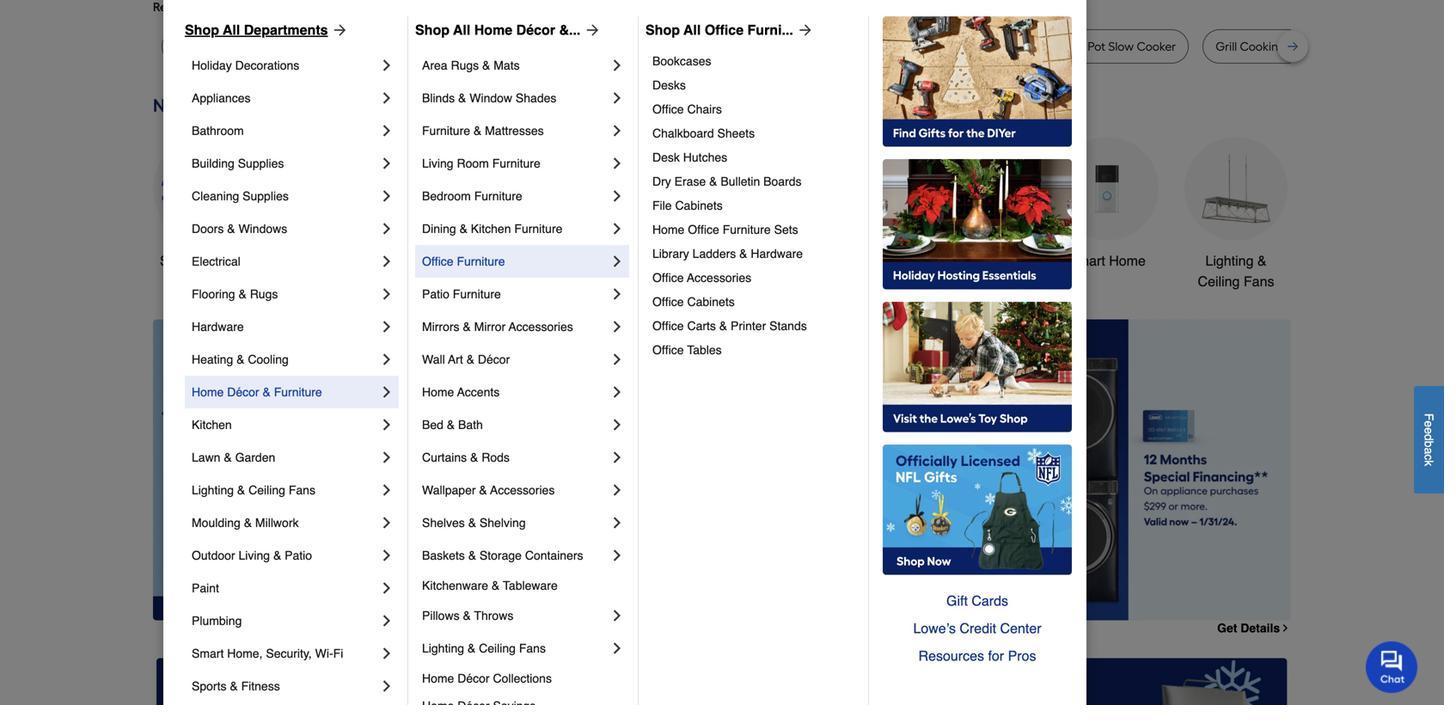 Task type: locate. For each thing, give the bounding box(es) containing it.
ceiling for chevron right image related to lighting & ceiling fans
[[249, 483, 286, 497]]

smart
[[1069, 253, 1106, 269], [192, 647, 224, 661]]

flooring & rugs link
[[192, 278, 378, 310]]

get
[[1218, 621, 1238, 635]]

rugs right 'area'
[[451, 58, 479, 72]]

all up bookcases
[[684, 22, 701, 38]]

3 pot from the left
[[996, 39, 1014, 54]]

center
[[1001, 621, 1042, 636]]

0 vertical spatial decorations
[[235, 58, 300, 72]]

credit
[[960, 621, 997, 636]]

appliances link
[[192, 82, 378, 114]]

chevron right image for baskets & storage containers
[[609, 547, 626, 564]]

scroll to item #2 image
[[832, 589, 873, 596]]

1 vertical spatial lighting & ceiling fans link
[[192, 474, 378, 507]]

& inside dining & kitchen furniture link
[[460, 222, 468, 236]]

office accessories link
[[653, 266, 857, 290]]

0 horizontal spatial arrow right image
[[328, 22, 349, 39]]

furniture
[[422, 124, 470, 138], [493, 157, 541, 170], [475, 189, 523, 203], [515, 222, 563, 236], [723, 223, 771, 237], [457, 255, 505, 268], [453, 287, 501, 301], [274, 385, 322, 399]]

chevron right image for office furniture
[[609, 253, 626, 270]]

outdoor inside outdoor tools & equipment
[[801, 253, 850, 269]]

0 horizontal spatial kitchen
[[192, 418, 232, 432]]

mirrors
[[422, 320, 460, 334]]

dining
[[422, 222, 456, 236]]

1 vertical spatial cabinets
[[688, 295, 735, 309]]

chevron right image for lawn & garden
[[378, 449, 396, 466]]

kitchen
[[471, 222, 511, 236], [671, 253, 717, 269], [192, 418, 232, 432]]

chat invite button image
[[1367, 641, 1419, 693]]

decorations down christmas
[[555, 273, 628, 289]]

shelves & shelving
[[422, 516, 526, 530]]

arrow right image inside shop all office furni... link
[[794, 22, 814, 39]]

kitchenware & tableware
[[422, 579, 558, 593]]

patio furniture link
[[422, 278, 609, 310]]

all for departments
[[223, 22, 240, 38]]

0 horizontal spatial decorations
[[235, 58, 300, 72]]

0 horizontal spatial bathroom
[[192, 124, 244, 138]]

crock up desks link
[[794, 39, 826, 54]]

cabinets for office cabinets
[[688, 295, 735, 309]]

lowe's
[[914, 621, 956, 636]]

chevron right image for outdoor living & patio
[[378, 547, 396, 564]]

office for office tables
[[653, 343, 684, 357]]

scroll to item #5 image
[[956, 589, 997, 596]]

kitchen inside kitchen faucets link
[[671, 253, 717, 269]]

accessories up shelves & shelving link
[[490, 483, 555, 497]]

c
[[1423, 454, 1437, 460]]

chevron right image
[[378, 89, 396, 107], [378, 122, 396, 139], [378, 155, 396, 172], [609, 155, 626, 172], [609, 220, 626, 237], [378, 286, 396, 303], [609, 351, 626, 368], [378, 384, 396, 401], [609, 384, 626, 401], [609, 416, 626, 433], [378, 449, 396, 466], [378, 482, 396, 499], [609, 514, 626, 532], [378, 580, 396, 597], [609, 607, 626, 624], [378, 612, 396, 630], [1281, 623, 1292, 634], [378, 645, 396, 662]]

décor down heating & cooling
[[227, 385, 259, 399]]

office down "library"
[[653, 271, 684, 285]]

0 horizontal spatial outdoor
[[192, 549, 235, 563]]

2 crock from the left
[[1053, 39, 1085, 54]]

2 cooker from the left
[[1137, 39, 1177, 54]]

1 horizontal spatial ceiling
[[479, 642, 516, 655]]

cabinets down erase
[[676, 199, 723, 212]]

office left tables
[[653, 343, 684, 357]]

1 vertical spatial decorations
[[555, 273, 628, 289]]

dry
[[653, 175, 672, 188]]

baskets & storage containers link
[[422, 539, 609, 572]]

& inside the "mirrors & mirror accessories" link
[[463, 320, 471, 334]]

hardware inside 'link'
[[192, 320, 244, 334]]

erase
[[675, 175, 706, 188]]

0 vertical spatial cabinets
[[676, 199, 723, 212]]

1 horizontal spatial outdoor
[[801, 253, 850, 269]]

furniture down bedroom furniture link
[[515, 222, 563, 236]]

1 horizontal spatial rugs
[[451, 58, 479, 72]]

& inside bed & bath link
[[447, 418, 455, 432]]

0 horizontal spatial lighting & ceiling fans link
[[192, 474, 378, 507]]

shop all departments
[[185, 22, 328, 38]]

living room furniture
[[422, 157, 541, 170]]

chevron right image for living room furniture
[[609, 155, 626, 172]]

microwave countertop
[[514, 39, 640, 54]]

home for home accents
[[422, 385, 454, 399]]

& inside office carts & printer stands link
[[720, 319, 728, 333]]

1 horizontal spatial cooker
[[1137, 39, 1177, 54]]

2 vertical spatial ceiling
[[479, 642, 516, 655]]

fans
[[1244, 273, 1275, 289], [289, 483, 316, 497], [519, 642, 546, 655]]

0 horizontal spatial living
[[239, 549, 270, 563]]

1 horizontal spatial decorations
[[555, 273, 628, 289]]

kitchen up the office accessories
[[671, 253, 717, 269]]

crock for crock pot cooking pot
[[794, 39, 826, 54]]

0 vertical spatial ceiling
[[1199, 273, 1241, 289]]

e up d
[[1423, 421, 1437, 428]]

0 vertical spatial living
[[422, 157, 454, 170]]

accessories
[[687, 271, 752, 285], [509, 320, 574, 334], [490, 483, 555, 497]]

1 horizontal spatial smart
[[1069, 253, 1106, 269]]

decorations down shop all departments link
[[235, 58, 300, 72]]

gift cards
[[947, 593, 1009, 609]]

0 horizontal spatial lighting & ceiling fans
[[192, 483, 316, 497]]

outdoor for outdoor living & patio
[[192, 549, 235, 563]]

visit the lowe's toy shop. image
[[883, 302, 1073, 433]]

1 vertical spatial lighting
[[192, 483, 234, 497]]

2 tools from the left
[[854, 253, 886, 269]]

chevron right image for wallpaper & accessories
[[609, 482, 626, 499]]

1 vertical spatial bathroom
[[949, 253, 1009, 269]]

desks
[[653, 78, 686, 92]]

0 horizontal spatial cooker
[[435, 39, 475, 54]]

cabinets inside office cabinets link
[[688, 295, 735, 309]]

arrow right image
[[328, 22, 349, 39], [794, 22, 814, 39], [1260, 470, 1277, 487]]

1 vertical spatial living
[[239, 549, 270, 563]]

décor down mirrors & mirror accessories
[[478, 353, 510, 366]]

wallpaper
[[422, 483, 476, 497]]

chevron right image for furniture & mattresses
[[609, 122, 626, 139]]

1 vertical spatial fans
[[289, 483, 316, 497]]

1 horizontal spatial kitchen
[[471, 222, 511, 236]]

1 vertical spatial patio
[[285, 549, 312, 563]]

4 pot from the left
[[1088, 39, 1106, 54]]

1 horizontal spatial living
[[422, 157, 454, 170]]

accessories up wall art & décor "link"
[[509, 320, 574, 334]]

tools up equipment
[[854, 253, 886, 269]]

lawn & garden
[[192, 451, 275, 464]]

2 vertical spatial kitchen
[[192, 418, 232, 432]]

0 horizontal spatial tools
[[447, 253, 479, 269]]

kitchen faucets link
[[669, 137, 772, 271]]

home office furniture sets
[[653, 223, 799, 237]]

1 horizontal spatial crock
[[1053, 39, 1085, 54]]

cabinets down the office accessories
[[688, 295, 735, 309]]

1 vertical spatial smart
[[192, 647, 224, 661]]

all for office
[[684, 22, 701, 38]]

office up office tables
[[653, 319, 684, 333]]

1 horizontal spatial shop
[[415, 22, 450, 38]]

outdoor down moulding
[[192, 549, 235, 563]]

shop up bookcases
[[646, 22, 680, 38]]

resources for pros
[[919, 648, 1037, 664]]

1 horizontal spatial lighting & ceiling fans link
[[422, 632, 609, 665]]

décor left collections
[[458, 672, 490, 686]]

1 vertical spatial kitchen
[[671, 253, 717, 269]]

rugs down electrical link
[[250, 287, 278, 301]]

2 vertical spatial fans
[[519, 642, 546, 655]]

living down moulding & millwork
[[239, 549, 270, 563]]

christmas
[[561, 253, 623, 269]]

chevron right image for building supplies
[[378, 155, 396, 172]]

up to 30 percent off select major appliances. plus, save up to an extra $750 on major appliances. image
[[458, 319, 1292, 620]]

1 tools from the left
[[447, 253, 479, 269]]

cooking
[[850, 39, 895, 54], [1241, 39, 1287, 54]]

cooker
[[435, 39, 475, 54], [1137, 39, 1177, 54]]

hardware
[[751, 247, 803, 261], [192, 320, 244, 334]]

all up holiday decorations
[[223, 22, 240, 38]]

lighting & ceiling fans link for chevron right image related to lighting & ceiling fans
[[192, 474, 378, 507]]

3 shop from the left
[[646, 22, 680, 38]]

chevron right image for appliances
[[378, 89, 396, 107]]

all up area rugs & mats
[[453, 22, 471, 38]]

bed
[[422, 418, 444, 432]]

cabinets inside the file cabinets link
[[676, 199, 723, 212]]

2 vertical spatial lighting
[[422, 642, 464, 655]]

2 vertical spatial accessories
[[490, 483, 555, 497]]

chevron right image for mirrors & mirror accessories
[[609, 318, 626, 335]]

lowe's credit center
[[914, 621, 1042, 636]]

1 horizontal spatial hardware
[[751, 247, 803, 261]]

cooker up area rugs & mats
[[435, 39, 475, 54]]

furniture & mattresses link
[[422, 114, 609, 147]]

2 horizontal spatial lighting & ceiling fans link
[[1185, 137, 1288, 292]]

chevron right image for blinds & window shades
[[609, 89, 626, 107]]

sports & fitness
[[192, 679, 280, 693]]

patio up mirrors
[[422, 287, 450, 301]]

mats
[[494, 58, 520, 72]]

1 vertical spatial supplies
[[243, 189, 289, 203]]

0 vertical spatial smart
[[1069, 253, 1106, 269]]

ceiling for chevron right icon associated with lighting & ceiling fans
[[479, 642, 516, 655]]

office up the ladders on the top of the page
[[688, 223, 720, 237]]

kitchen up lawn
[[192, 418, 232, 432]]

crock right the instant pot
[[1053, 39, 1085, 54]]

shop up triple slow cooker
[[415, 22, 450, 38]]

1 horizontal spatial slow
[[1109, 39, 1135, 54]]

kitchenware & tableware link
[[422, 572, 626, 599]]

arrow right image inside shop all departments link
[[328, 22, 349, 39]]

1 vertical spatial outdoor
[[192, 549, 235, 563]]

get details link
[[1218, 621, 1292, 635]]

ceiling inside the 'lighting & ceiling fans'
[[1199, 273, 1241, 289]]

officially licensed n f l gifts. shop now. image
[[883, 445, 1073, 575]]

chevron right image for dining & kitchen furniture
[[609, 220, 626, 237]]

hardware down flooring
[[192, 320, 244, 334]]

supplies for building supplies
[[238, 157, 284, 170]]

supplies up windows
[[243, 189, 289, 203]]

0 horizontal spatial smart
[[192, 647, 224, 661]]

shop these last-minute gifts. $99 or less. quantities are limited and won't last. image
[[153, 319, 431, 621]]

hutches
[[684, 151, 728, 164]]

tools inside outdoor tools & equipment
[[854, 253, 886, 269]]

1 horizontal spatial tools
[[854, 253, 886, 269]]

2 horizontal spatial ceiling
[[1199, 273, 1241, 289]]

appliances
[[192, 91, 251, 105]]

2 slow from the left
[[1109, 39, 1135, 54]]

furniture up library ladders & hardware link
[[723, 223, 771, 237]]

& inside wall art & décor "link"
[[467, 353, 475, 366]]

all
[[223, 22, 240, 38], [453, 22, 471, 38], [684, 22, 701, 38], [196, 253, 210, 269]]

1 horizontal spatial fans
[[519, 642, 546, 655]]

office tables
[[653, 343, 722, 357]]

1 slow from the left
[[407, 39, 433, 54]]

2 horizontal spatial shop
[[646, 22, 680, 38]]

throws
[[474, 609, 514, 623]]

office chairs
[[653, 102, 722, 116]]

1 vertical spatial rugs
[[250, 287, 278, 301]]

chevron right image
[[378, 57, 396, 74], [609, 57, 626, 74], [609, 89, 626, 107], [609, 122, 626, 139], [378, 188, 396, 205], [609, 188, 626, 205], [378, 220, 396, 237], [378, 253, 396, 270], [609, 253, 626, 270], [609, 286, 626, 303], [378, 318, 396, 335], [609, 318, 626, 335], [378, 351, 396, 368], [378, 416, 396, 433], [609, 449, 626, 466], [609, 482, 626, 499], [378, 514, 396, 532], [378, 547, 396, 564], [609, 547, 626, 564], [609, 640, 626, 657], [378, 678, 396, 695]]

2 vertical spatial lighting & ceiling fans link
[[422, 632, 609, 665]]

1 horizontal spatial arrow right image
[[794, 22, 814, 39]]

0 vertical spatial patio
[[422, 287, 450, 301]]

kitchen link
[[192, 409, 378, 441]]

& inside furniture & mattresses link
[[474, 124, 482, 138]]

cabinets
[[676, 199, 723, 212], [688, 295, 735, 309]]

bookcases link
[[653, 49, 857, 73]]

e up b
[[1423, 428, 1437, 434]]

doors & windows
[[192, 222, 287, 236]]

stands
[[770, 319, 807, 333]]

0 horizontal spatial cooking
[[850, 39, 895, 54]]

recommended searches for you heading
[[153, 0, 1292, 15]]

bathroom
[[192, 124, 244, 138], [949, 253, 1009, 269]]

1 cooking from the left
[[850, 39, 895, 54]]

1 horizontal spatial cooking
[[1241, 39, 1287, 54]]

2 shop from the left
[[415, 22, 450, 38]]

chevron right image for wall art & décor
[[609, 351, 626, 368]]

0 vertical spatial hardware
[[751, 247, 803, 261]]

supplies up cleaning supplies
[[238, 157, 284, 170]]

cooling
[[248, 353, 289, 366]]

0 horizontal spatial slow
[[407, 39, 433, 54]]

office carts & printer stands
[[653, 319, 807, 333]]

office for office accessories
[[653, 271, 684, 285]]

office down dining
[[422, 255, 454, 268]]

office down recommended searches for you heading
[[705, 22, 744, 38]]

up to 30 percent off select grills and accessories. image
[[929, 658, 1288, 705]]

0 vertical spatial lighting & ceiling fans
[[1199, 253, 1275, 289]]

chevron right image for patio furniture
[[609, 286, 626, 303]]

2 horizontal spatial lighting
[[1206, 253, 1254, 269]]

1 pot from the left
[[829, 39, 847, 54]]

2 cooking from the left
[[1241, 39, 1287, 54]]

wi-
[[315, 647, 333, 661]]

0 vertical spatial kitchen
[[471, 222, 511, 236]]

2 horizontal spatial arrow right image
[[1260, 470, 1277, 487]]

bedroom
[[422, 189, 471, 203]]

1 crock from the left
[[794, 39, 826, 54]]

crock
[[794, 39, 826, 54], [1053, 39, 1085, 54]]

2 horizontal spatial kitchen
[[671, 253, 717, 269]]

sets
[[775, 223, 799, 237]]

office down desks
[[653, 102, 684, 116]]

0 vertical spatial bathroom
[[192, 124, 244, 138]]

1 vertical spatial lighting & ceiling fans
[[192, 483, 316, 497]]

shop for shop all office furni...
[[646, 22, 680, 38]]

accessories down kitchen faucets
[[687, 271, 752, 285]]

chevron right image for cleaning supplies
[[378, 188, 396, 205]]

1 vertical spatial hardware
[[192, 320, 244, 334]]

shop all deals
[[160, 253, 249, 269]]

0 horizontal spatial crock
[[794, 39, 826, 54]]

resources
[[919, 648, 985, 664]]

all right shop
[[196, 253, 210, 269]]

1 shop from the left
[[185, 22, 219, 38]]

arrow left image
[[473, 470, 490, 487]]

& inside heating & cooling link
[[237, 353, 245, 366]]

decorations
[[235, 58, 300, 72], [555, 273, 628, 289]]

chevron right image for doors & windows
[[378, 220, 396, 237]]

furniture up mirror
[[453, 287, 501, 301]]

cooker left grill
[[1137, 39, 1177, 54]]

chevron right image for bathroom
[[378, 122, 396, 139]]

outdoor up equipment
[[801, 253, 850, 269]]

office chairs link
[[653, 97, 857, 121]]

& inside home décor & furniture link
[[263, 385, 271, 399]]

décor
[[517, 22, 556, 38], [478, 353, 510, 366], [227, 385, 259, 399], [458, 672, 490, 686]]

0 horizontal spatial ceiling
[[249, 483, 286, 497]]

0 horizontal spatial patio
[[285, 549, 312, 563]]

chevron right image for holiday decorations
[[378, 57, 396, 74]]

kitchen inside kitchen link
[[192, 418, 232, 432]]

library
[[653, 247, 690, 261]]

shop
[[160, 253, 192, 269]]

bed & bath link
[[422, 409, 609, 441]]

building
[[192, 157, 235, 170]]

0 horizontal spatial fans
[[289, 483, 316, 497]]

shop all home décor &... link
[[415, 20, 601, 40]]

mattresses
[[485, 124, 544, 138]]

fi
[[333, 647, 343, 661]]

kitchen down bedroom furniture
[[471, 222, 511, 236]]

outdoor tools & equipment link
[[798, 137, 901, 292]]

chevron right image for home décor & furniture
[[378, 384, 396, 401]]

hardware down sets
[[751, 247, 803, 261]]

1 vertical spatial ceiling
[[249, 483, 286, 497]]

living up bedroom
[[422, 157, 454, 170]]

0 vertical spatial fans
[[1244, 273, 1275, 289]]

arrow right image
[[581, 22, 601, 39]]

get up to 2 free select tools or batteries when you buy 1 with select purchases. image
[[157, 658, 515, 705]]

office cabinets link
[[653, 290, 857, 314]]

tools up patio furniture
[[447, 253, 479, 269]]

slow
[[407, 39, 433, 54], [1109, 39, 1135, 54]]

0 horizontal spatial hardware
[[192, 320, 244, 334]]

lighting & ceiling fans link for chevron right icon associated with lighting & ceiling fans
[[422, 632, 609, 665]]

2 horizontal spatial fans
[[1244, 273, 1275, 289]]

wallpaper & accessories link
[[422, 474, 609, 507]]

0 horizontal spatial shop
[[185, 22, 219, 38]]

patio up paint "link"
[[285, 549, 312, 563]]

0 vertical spatial supplies
[[238, 157, 284, 170]]

2 vertical spatial lighting & ceiling fans
[[422, 642, 546, 655]]

curtains & rods link
[[422, 441, 609, 474]]

& inside pillows & throws link
[[463, 609, 471, 623]]

décor up microwave
[[517, 22, 556, 38]]

office tables link
[[653, 338, 857, 362]]

for
[[989, 648, 1005, 664]]

chevron right image for plumbing
[[378, 612, 396, 630]]

0 vertical spatial lighting & ceiling fans link
[[1185, 137, 1288, 292]]

& inside library ladders & hardware link
[[740, 247, 748, 261]]

0 vertical spatial outdoor
[[801, 253, 850, 269]]

shop up holiday
[[185, 22, 219, 38]]

chevron right image for electrical
[[378, 253, 396, 270]]

office down the office accessories
[[653, 295, 684, 309]]



Task type: describe. For each thing, give the bounding box(es) containing it.
smart for smart home, security, wi-fi
[[192, 647, 224, 661]]

lawn & garden link
[[192, 441, 378, 474]]

home décor collections
[[422, 672, 552, 686]]

cleaning supplies
[[192, 189, 289, 203]]

pillows
[[422, 609, 460, 623]]

& inside moulding & millwork link
[[244, 516, 252, 530]]

office for office carts & printer stands
[[653, 319, 684, 333]]

smart for smart home
[[1069, 253, 1106, 269]]

decorations for christmas
[[555, 273, 628, 289]]

home décor & furniture link
[[192, 376, 378, 409]]

1 horizontal spatial lighting
[[422, 642, 464, 655]]

moulding
[[192, 516, 241, 530]]

collections
[[493, 672, 552, 686]]

arrow right image for shop all departments
[[328, 22, 349, 39]]

cleaning
[[192, 189, 239, 203]]

f e e d b a c k button
[[1415, 386, 1445, 494]]

0 horizontal spatial bathroom link
[[192, 114, 378, 147]]

bedroom furniture link
[[422, 180, 609, 212]]

containers
[[525, 549, 584, 563]]

chevron right image for moulding & millwork
[[378, 514, 396, 532]]

& inside area rugs & mats link
[[483, 58, 491, 72]]

& inside doors & windows link
[[227, 222, 235, 236]]

cleaning supplies link
[[192, 180, 378, 212]]

tools link
[[411, 137, 514, 271]]

all for home
[[453, 22, 471, 38]]

supplies for cleaning supplies
[[243, 189, 289, 203]]

kitchen for kitchen faucets
[[671, 253, 717, 269]]

chevron right image for heating & cooling
[[378, 351, 396, 368]]

lowe's credit center link
[[883, 615, 1073, 643]]

tableware
[[503, 579, 558, 593]]

arrow right image for shop all office furni...
[[794, 22, 814, 39]]

fitness
[[241, 679, 280, 693]]

home for home décor collections
[[422, 672, 454, 686]]

mirrors & mirror accessories link
[[422, 310, 609, 343]]

christmas decorations link
[[540, 137, 643, 292]]

lawn
[[192, 451, 221, 464]]

grill cooking grate & warming rack
[[1216, 39, 1416, 54]]

blinds
[[422, 91, 455, 105]]

2 e from the top
[[1423, 428, 1437, 434]]

cards
[[972, 593, 1009, 609]]

wall
[[422, 353, 445, 366]]

shop all departments link
[[185, 20, 349, 40]]

office for office cabinets
[[653, 295, 684, 309]]

sheets
[[718, 126, 755, 140]]

home,
[[227, 647, 263, 661]]

office cabinets
[[653, 295, 735, 309]]

home for home office furniture sets
[[653, 223, 685, 237]]

& inside shelves & shelving link
[[468, 516, 477, 530]]

chevron right image for kitchen
[[378, 416, 396, 433]]

electrical
[[192, 255, 241, 268]]

shelves
[[422, 516, 465, 530]]

f e e d b a c k
[[1423, 414, 1437, 466]]

mirror
[[474, 320, 506, 334]]

0 vertical spatial lighting
[[1206, 253, 1254, 269]]

pot for crock pot cooking pot
[[829, 39, 847, 54]]

chevron right image for lighting & ceiling fans
[[378, 482, 396, 499]]

chevron right image for flooring & rugs
[[378, 286, 396, 303]]

smart home, security, wi-fi link
[[192, 637, 378, 670]]

office carts & printer stands link
[[653, 314, 857, 338]]

2 horizontal spatial lighting & ceiling fans
[[1199, 253, 1275, 289]]

& inside flooring & rugs link
[[239, 287, 247, 301]]

dry erase & bulletin boards link
[[653, 169, 857, 194]]

crock for crock pot slow cooker
[[1053, 39, 1085, 54]]

1 horizontal spatial lighting & ceiling fans
[[422, 642, 546, 655]]

& inside baskets & storage containers link
[[468, 549, 477, 563]]

countertop
[[577, 39, 640, 54]]

instant pot
[[956, 39, 1014, 54]]

& inside kitchenware & tableware "link"
[[492, 579, 500, 593]]

art
[[448, 353, 463, 366]]

& inside curtains & rods link
[[470, 451, 479, 464]]

furniture up dining & kitchen furniture
[[475, 189, 523, 203]]

chevron right image for bed & bath
[[609, 416, 626, 433]]

1 horizontal spatial bathroom
[[949, 253, 1009, 269]]

file
[[653, 199, 672, 212]]

curtains
[[422, 451, 467, 464]]

storage
[[480, 549, 522, 563]]

blinds & window shades link
[[422, 82, 609, 114]]

furniture up kitchen link
[[274, 385, 322, 399]]

pillows & throws
[[422, 609, 514, 623]]

0 vertical spatial rugs
[[451, 58, 479, 72]]

desk
[[653, 151, 680, 164]]

furniture down blinds
[[422, 124, 470, 138]]

furniture up bedroom furniture link
[[493, 157, 541, 170]]

decorations for holiday
[[235, 58, 300, 72]]

chevron right image for bedroom furniture
[[609, 188, 626, 205]]

area rugs & mats
[[422, 58, 520, 72]]

deals
[[214, 253, 249, 269]]

heating & cooling link
[[192, 343, 378, 376]]

furniture down dining & kitchen furniture
[[457, 255, 505, 268]]

up to 35 percent off select small appliances. image
[[543, 658, 902, 705]]

office for office furniture
[[422, 255, 454, 268]]

cabinets for file cabinets
[[676, 199, 723, 212]]

library ladders & hardware link
[[653, 242, 857, 266]]

sports
[[192, 679, 227, 693]]

moulding & millwork link
[[192, 507, 378, 539]]

equipment
[[817, 273, 883, 289]]

kitchen inside dining & kitchen furniture link
[[471, 222, 511, 236]]

& inside dry erase & bulletin boards link
[[710, 175, 718, 188]]

area rugs & mats link
[[422, 49, 609, 82]]

& inside sports & fitness link
[[230, 679, 238, 693]]

warming
[[1335, 39, 1386, 54]]

rods
[[482, 451, 510, 464]]

curtains & rods
[[422, 451, 510, 464]]

library ladders & hardware
[[653, 247, 803, 261]]

triple slow cooker
[[374, 39, 475, 54]]

office for office chairs
[[653, 102, 684, 116]]

outdoor living & patio
[[192, 549, 312, 563]]

all for deals
[[196, 253, 210, 269]]

& inside outdoor tools & equipment
[[890, 253, 899, 269]]

holiday hosting essentials. image
[[883, 159, 1073, 290]]

desk hutches
[[653, 151, 728, 164]]

home for home décor & furniture
[[192, 385, 224, 399]]

2 pot from the left
[[898, 39, 916, 54]]

ladders
[[693, 247, 736, 261]]

windows
[[239, 222, 287, 236]]

& inside outdoor living & patio link
[[273, 549, 282, 563]]

chevron right image for smart home, security, wi-fi
[[378, 645, 396, 662]]

pot for crock pot slow cooker
[[1088, 39, 1106, 54]]

chevron right image for home accents
[[609, 384, 626, 401]]

pot for instant pot
[[996, 39, 1014, 54]]

& inside blinds & window shades link
[[458, 91, 466, 105]]

& inside lawn & garden link
[[224, 451, 232, 464]]

security,
[[266, 647, 312, 661]]

1 cooker from the left
[[435, 39, 475, 54]]

heating & cooling
[[192, 353, 289, 366]]

chevron right image for curtains & rods
[[609, 449, 626, 466]]

shop for shop all departments
[[185, 22, 219, 38]]

chevron right image for shelves & shelving
[[609, 514, 626, 532]]

chevron right image for pillows & throws
[[609, 607, 626, 624]]

resources for pros link
[[883, 643, 1073, 670]]

chevron right image for paint
[[378, 580, 396, 597]]

shelves & shelving link
[[422, 507, 609, 539]]

1 horizontal spatial patio
[[422, 287, 450, 301]]

1 vertical spatial accessories
[[509, 320, 574, 334]]

kitchen for kitchen
[[192, 418, 232, 432]]

scroll to item #4 image
[[915, 589, 956, 596]]

outdoor for outdoor tools & equipment
[[801, 253, 850, 269]]

find gifts for the diyer. image
[[883, 16, 1073, 147]]

bath
[[458, 418, 483, 432]]

chevron right image for lighting & ceiling fans
[[609, 640, 626, 657]]

chevron right image inside get details link
[[1281, 623, 1292, 634]]

0 horizontal spatial rugs
[[250, 287, 278, 301]]

plumbing link
[[192, 605, 378, 637]]

details
[[1241, 621, 1281, 635]]

smart home
[[1069, 253, 1146, 269]]

chairs
[[688, 102, 722, 116]]

file cabinets link
[[653, 194, 857, 218]]

1 horizontal spatial bathroom link
[[927, 137, 1030, 271]]

chevron right image for sports & fitness
[[378, 678, 396, 695]]

chevron right image for hardware
[[378, 318, 396, 335]]

new deals every day during 25 days of deals image
[[153, 91, 1292, 120]]

décor inside "link"
[[478, 353, 510, 366]]

0 horizontal spatial lighting
[[192, 483, 234, 497]]

chevron right image for area rugs & mats
[[609, 57, 626, 74]]

f
[[1423, 414, 1437, 421]]

furni...
[[748, 22, 794, 38]]

1 e from the top
[[1423, 421, 1437, 428]]

carts
[[688, 319, 716, 333]]

& inside wallpaper & accessories link
[[479, 483, 487, 497]]

bulletin
[[721, 175, 761, 188]]

0 vertical spatial accessories
[[687, 271, 752, 285]]

garden
[[235, 451, 275, 464]]

holiday decorations
[[192, 58, 300, 72]]

chalkboard
[[653, 126, 714, 140]]

flooring
[[192, 287, 235, 301]]

desk hutches link
[[653, 145, 857, 169]]

shop for shop all home décor &...
[[415, 22, 450, 38]]



Task type: vqa. For each thing, say whether or not it's contained in the screenshot.
...
no



